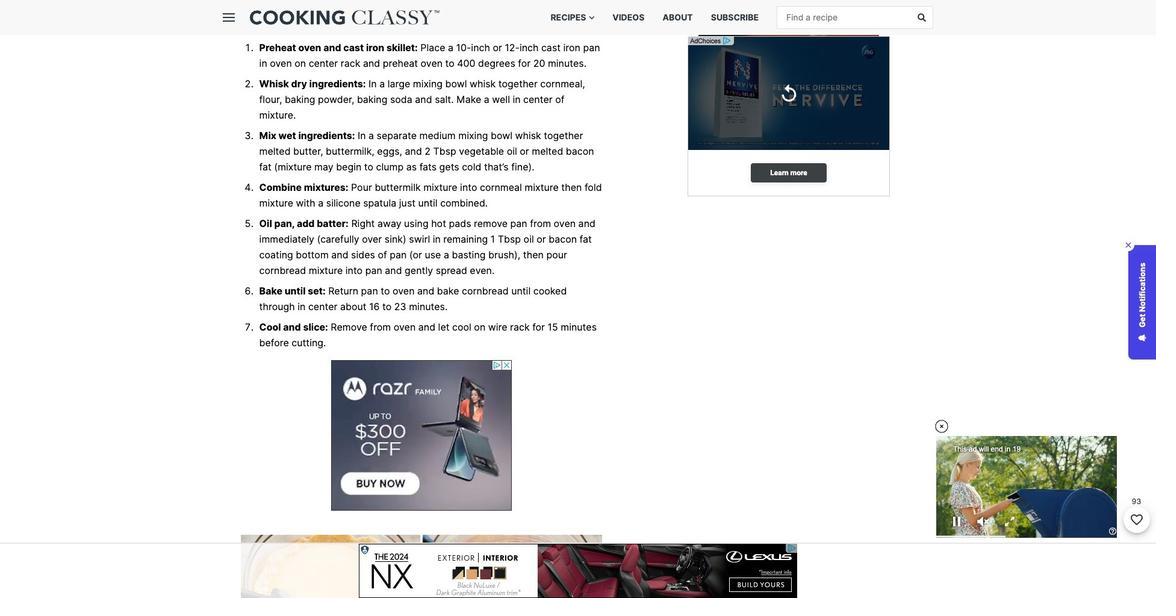 Task type: describe. For each thing, give the bounding box(es) containing it.
2 vertical spatial advertisement element
[[359, 544, 797, 598]]

Find a recipe text field
[[777, 7, 910, 28]]

video player application
[[936, 436, 1117, 538]]

cooking classy image
[[250, 10, 440, 25]]

unmute button group
[[970, 512, 997, 531]]

0 vertical spatial advertisement element
[[688, 36, 890, 205]]



Task type: locate. For each thing, give the bounding box(es) containing it.
advertisement element
[[688, 36, 890, 205], [331, 360, 512, 511], [359, 544, 797, 598]]

1 vertical spatial advertisement element
[[331, 360, 512, 511]]

baking cornbread in a skillet. image
[[241, 535, 602, 598]]



Task type: vqa. For each thing, say whether or not it's contained in the screenshot.
STACK OF SHEET PAN PANCAKES WITH BUTTER AND SYRUP. image
no



